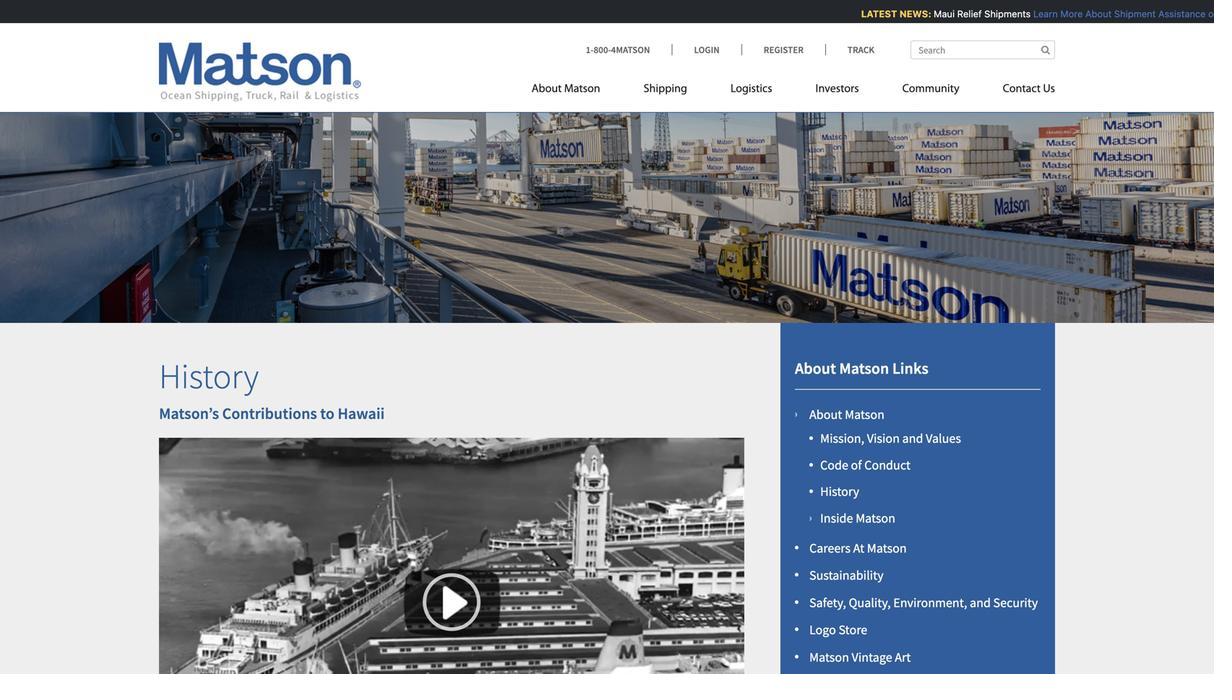 Task type: describe. For each thing, give the bounding box(es) containing it.
matson left links
[[840, 359, 890, 378]]

4matson
[[612, 44, 650, 56]]

1-800-4matson
[[586, 44, 650, 56]]

login
[[695, 44, 720, 56]]

about matson inside the 'about matson' link
[[532, 84, 601, 95]]

safety,
[[810, 595, 847, 611]]

sustainability link
[[810, 568, 884, 584]]

logistics link
[[709, 76, 794, 106]]

careers at matson link
[[810, 540, 907, 557]]

latest news: maui relief shipments learn more about shipment assistance or 
[[857, 8, 1215, 19]]

0 horizontal spatial and
[[903, 431, 924, 447]]

inside matson link
[[821, 511, 896, 527]]

latest
[[857, 8, 893, 19]]

shipment
[[1110, 8, 1152, 19]]

about matson inside "about matson links" section
[[810, 407, 885, 423]]

community
[[903, 84, 960, 95]]

register link
[[742, 44, 826, 56]]

environment,
[[894, 595, 968, 611]]

contact us
[[1003, 84, 1056, 95]]

matson right at on the right
[[868, 540, 907, 557]]

maui
[[930, 8, 951, 19]]

history link
[[821, 484, 860, 500]]

code of conduct link
[[821, 457, 911, 474]]

sustainability
[[810, 568, 884, 584]]

vintage
[[852, 650, 893, 666]]

investors link
[[794, 76, 881, 106]]

links
[[893, 359, 929, 378]]

1 horizontal spatial and
[[971, 595, 991, 611]]

about inside top menu navigation
[[532, 84, 562, 95]]

history inside "about matson links" section
[[821, 484, 860, 500]]

code
[[821, 457, 849, 474]]

assistance
[[1155, 8, 1202, 19]]

mission, vision and values
[[821, 431, 962, 447]]

track
[[848, 44, 875, 56]]

contact
[[1003, 84, 1041, 95]]

inside matson
[[821, 511, 896, 527]]

logo store link
[[810, 622, 868, 639]]

1 horizontal spatial about matson link
[[810, 407, 885, 423]]

track link
[[826, 44, 875, 56]]

top menu navigation
[[532, 76, 1056, 106]]

to
[[320, 404, 335, 424]]

matson's contributions to hawaii
[[159, 404, 385, 424]]

security
[[994, 595, 1039, 611]]

cranes load and offload matson containers from the containership at the terminal. image
[[0, 90, 1215, 323]]

careers
[[810, 540, 851, 557]]

matson vintage art
[[810, 650, 911, 666]]

learn more about shipment assistance or link
[[1029, 8, 1215, 19]]

blue matson logo with ocean, shipping, truck, rail and logistics written beneath it. image
[[159, 43, 362, 102]]

about matson links section
[[763, 323, 1074, 675]]

Search search field
[[911, 40, 1056, 59]]

register
[[764, 44, 804, 56]]

mission, vision and values link
[[821, 431, 962, 447]]

shipments
[[980, 8, 1027, 19]]



Task type: vqa. For each thing, say whether or not it's contained in the screenshot.
Inside Matson link
yes



Task type: locate. For each thing, give the bounding box(es) containing it.
matson up vision
[[845, 407, 885, 423]]

inside
[[821, 511, 854, 527]]

login link
[[672, 44, 742, 56]]

1 vertical spatial history
[[821, 484, 860, 500]]

learn
[[1029, 8, 1054, 19]]

0 vertical spatial and
[[903, 431, 924, 447]]

matson inside top menu navigation
[[565, 84, 601, 95]]

community link
[[881, 76, 982, 106]]

shipping
[[644, 84, 688, 95]]

history up inside
[[821, 484, 860, 500]]

conduct
[[865, 457, 911, 474]]

store
[[839, 622, 868, 639]]

news:
[[896, 8, 927, 19]]

matson down logo
[[810, 650, 850, 666]]

about
[[1081, 8, 1108, 19], [532, 84, 562, 95], [795, 359, 837, 378], [810, 407, 843, 423]]

about matson links
[[795, 359, 929, 378]]

0 vertical spatial history
[[159, 355, 259, 398]]

and
[[903, 431, 924, 447], [971, 595, 991, 611]]

history up matson's
[[159, 355, 259, 398]]

logo store
[[810, 622, 868, 639]]

vision
[[868, 431, 900, 447]]

0 horizontal spatial about matson link
[[532, 76, 622, 106]]

about matson up mission,
[[810, 407, 885, 423]]

art
[[895, 650, 911, 666]]

1 vertical spatial and
[[971, 595, 991, 611]]

code of conduct
[[821, 457, 911, 474]]

matson vintage art link
[[810, 650, 911, 666]]

and left 'security'
[[971, 595, 991, 611]]

logistics
[[731, 84, 773, 95]]

contact us link
[[982, 76, 1056, 106]]

1-800-4matson link
[[586, 44, 672, 56]]

hawaii
[[338, 404, 385, 424]]

shipping link
[[622, 76, 709, 106]]

logo
[[810, 622, 837, 639]]

investors
[[816, 84, 860, 95]]

relief
[[953, 8, 978, 19]]

safety, quality, environment, and security
[[810, 595, 1039, 611]]

quality,
[[849, 595, 891, 611]]

1-
[[586, 44, 594, 56]]

about matson link down 1-
[[532, 76, 622, 106]]

1 vertical spatial about matson
[[810, 407, 885, 423]]

1 horizontal spatial history
[[821, 484, 860, 500]]

safety, quality, environment, and security link
[[810, 595, 1039, 611]]

0 horizontal spatial history
[[159, 355, 259, 398]]

0 vertical spatial about matson
[[532, 84, 601, 95]]

contributions
[[222, 404, 317, 424]]

careers at matson
[[810, 540, 907, 557]]

matson down 1-
[[565, 84, 601, 95]]

history
[[159, 355, 259, 398], [821, 484, 860, 500]]

values
[[926, 431, 962, 447]]

about matson down 1-
[[532, 84, 601, 95]]

and right vision
[[903, 431, 924, 447]]

at
[[854, 540, 865, 557]]

0 horizontal spatial about matson
[[532, 84, 601, 95]]

None search field
[[911, 40, 1056, 59]]

of
[[852, 457, 862, 474]]

about matson link
[[532, 76, 622, 106], [810, 407, 885, 423]]

about matson link up mission,
[[810, 407, 885, 423]]

video player application
[[159, 438, 745, 675]]

mission,
[[821, 431, 865, 447]]

matson
[[565, 84, 601, 95], [840, 359, 890, 378], [845, 407, 885, 423], [856, 511, 896, 527], [868, 540, 907, 557], [810, 650, 850, 666]]

matson's
[[159, 404, 219, 424]]

1 vertical spatial about matson link
[[810, 407, 885, 423]]

or
[[1204, 8, 1214, 19]]

0 vertical spatial about matson link
[[532, 76, 622, 106]]

us
[[1044, 84, 1056, 95]]

matson up at on the right
[[856, 511, 896, 527]]

800-
[[594, 44, 612, 56]]

1 horizontal spatial about matson
[[810, 407, 885, 423]]

search image
[[1042, 45, 1051, 55]]

about matson
[[532, 84, 601, 95], [810, 407, 885, 423]]

more
[[1057, 8, 1079, 19]]



